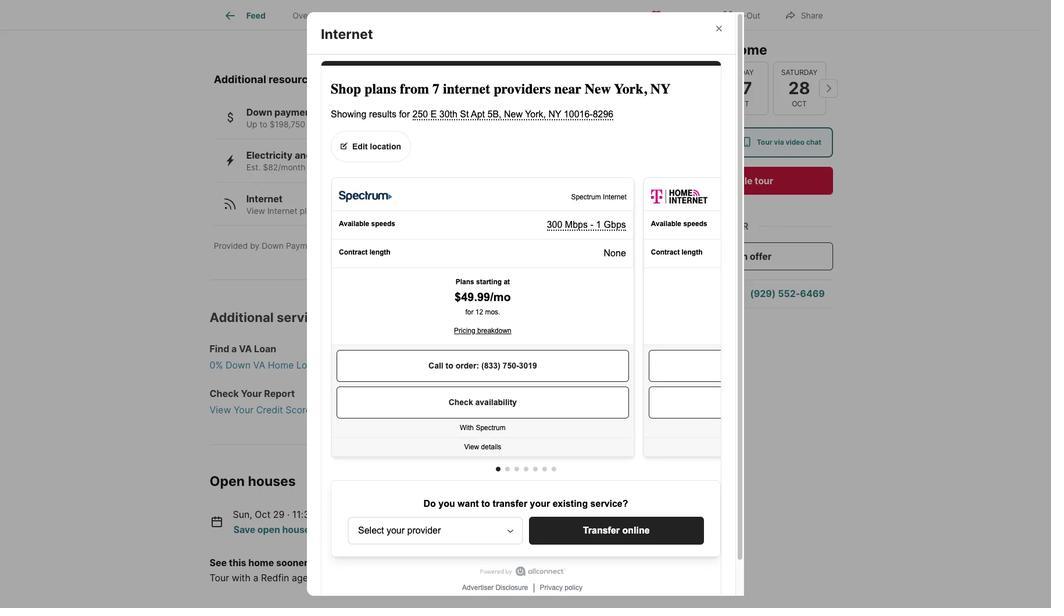 Task type: locate. For each thing, give the bounding box(es) containing it.
out
[[747, 10, 760, 20]]

a right ask
[[682, 288, 688, 300]]

share button
[[775, 3, 833, 26]]

0 horizontal spatial tour
[[672, 42, 700, 58]]

go tour this home
[[651, 42, 767, 58]]

1 vertical spatial tour
[[755, 175, 773, 187]]

house inside see this home sooner tour with a redfin agent to check out this home before the open house and other buyers.
[[496, 572, 523, 584]]

0 vertical spatial additional
[[214, 73, 266, 86]]

1 horizontal spatial tour
[[675, 138, 689, 147]]

house
[[282, 524, 310, 535], [496, 572, 523, 584]]

to
[[260, 119, 267, 129], [320, 572, 328, 584]]

tour inside option
[[757, 138, 773, 147]]

open inside see this home sooner tour with a redfin agent to check out this home before the open house and other buyers.
[[471, 572, 493, 584]]

oct inside the friday 27 oct
[[735, 99, 749, 108]]

share
[[801, 10, 823, 20]]

0 horizontal spatial house
[[282, 524, 310, 535]]

va left loan
[[239, 343, 252, 355]]

go
[[651, 42, 669, 58]]

advertisement
[[521, 346, 569, 355]]

it's
[[651, 200, 661, 209]]

check
[[331, 572, 357, 584]]

report
[[264, 388, 295, 400]]

anytime
[[703, 200, 729, 209]]

history
[[484, 11, 511, 20]]

2 horizontal spatial a
[[682, 288, 688, 300]]

this down x-out button
[[703, 42, 728, 58]]

&
[[463, 11, 468, 20]]

1 horizontal spatial view
[[246, 206, 265, 216]]

0 horizontal spatial a
[[231, 343, 237, 355]]

0 vertical spatial house
[[282, 524, 310, 535]]

2 vertical spatial down
[[226, 359, 251, 371]]

est.
[[246, 162, 261, 172]]

1 horizontal spatial a
[[253, 572, 259, 584]]

0 horizontal spatial tour
[[210, 572, 229, 584]]

1 horizontal spatial tour
[[755, 175, 773, 187]]

home right for at the top of the page
[[443, 206, 464, 216]]

1 horizontal spatial house
[[496, 572, 523, 584]]

provided by down payment resource, wattbuy, and allconnect
[[214, 241, 458, 251]]

1 horizontal spatial open
[[471, 572, 493, 584]]

this right for at the top of the page
[[426, 206, 440, 216]]

and right "wattbuy,"
[[399, 241, 413, 251]]

0 vertical spatial va
[[239, 343, 252, 355]]

available left for at the top of the page
[[378, 206, 411, 216]]

list box containing tour in person
[[651, 127, 833, 158]]

a right find
[[231, 343, 237, 355]]

an
[[737, 251, 748, 262]]

tour left via
[[757, 138, 773, 147]]

0 vertical spatial internet
[[321, 26, 373, 42]]

available inside down payment assistance up to $198,750 available from 12 programs
[[308, 119, 341, 129]]

it's free, cancel anytime
[[651, 200, 729, 209]]

1 vertical spatial va
[[253, 359, 265, 371]]

va down loan
[[253, 359, 265, 371]]

to right agent
[[320, 572, 328, 584]]

tab list
[[210, 0, 591, 30]]

this up "with"
[[229, 557, 246, 568]]

tour left 'in'
[[675, 138, 689, 147]]

home
[[731, 42, 767, 58], [443, 206, 464, 216], [248, 557, 274, 568], [396, 572, 420, 584]]

internet down est.
[[246, 193, 283, 205]]

additional
[[214, 73, 266, 86], [210, 310, 274, 325]]

view up the 'by'
[[246, 206, 265, 216]]

oct inside the sun, oct 29 · 11:30am - 1pm save open house
[[255, 509, 271, 520]]

1 vertical spatial available
[[378, 206, 411, 216]]

tour right go
[[672, 42, 700, 58]]

0 vertical spatial open
[[257, 524, 280, 535]]

by
[[250, 241, 260, 251]]

oct for 28
[[792, 99, 807, 108]]

property details
[[356, 11, 417, 20]]

1 vertical spatial a
[[231, 343, 237, 355]]

down right 0%
[[226, 359, 251, 371]]

available
[[308, 119, 341, 129], [378, 206, 411, 216]]

1 horizontal spatial oct
[[735, 99, 749, 108]]

additional for additional resources
[[214, 73, 266, 86]]

friday 27 oct
[[730, 68, 754, 108]]

2 horizontal spatial oct
[[792, 99, 807, 108]]

1 vertical spatial to
[[320, 572, 328, 584]]

oct left 29
[[255, 509, 271, 520]]

feed link
[[223, 9, 266, 23]]

open down 29
[[257, 524, 280, 535]]

and left solar
[[295, 150, 312, 161]]

0 vertical spatial down
[[246, 106, 272, 118]]

and inside internet view internet plans and providers available for this home
[[323, 206, 337, 216]]

additional up find
[[210, 310, 274, 325]]

save
[[233, 524, 255, 535]]

tour in person
[[675, 138, 722, 147]]

2 horizontal spatial tour
[[757, 138, 773, 147]]

1 vertical spatial internet
[[246, 193, 283, 205]]

house down ·
[[282, 524, 310, 535]]

sale
[[444, 11, 460, 20]]

-
[[333, 509, 337, 520]]

sale & tax history tab
[[430, 2, 524, 30]]

cancel
[[680, 200, 701, 209]]

0 vertical spatial your
[[241, 388, 262, 400]]

down right the 'by'
[[262, 241, 284, 251]]

programs
[[375, 119, 411, 129]]

tour
[[672, 42, 700, 58], [755, 175, 773, 187]]

internet left plans
[[267, 206, 297, 216]]

and inside see this home sooner tour with a redfin agent to check out this home before the open house and other buyers.
[[525, 572, 542, 584]]

0 vertical spatial available
[[308, 119, 341, 129]]

1 vertical spatial house
[[496, 572, 523, 584]]

your down check
[[234, 404, 254, 416]]

check
[[210, 388, 239, 400]]

a right "with"
[[253, 572, 259, 584]]

tour for schedule
[[755, 175, 773, 187]]

favorite button
[[641, 3, 708, 26]]

favorite
[[667, 10, 698, 20]]

schools
[[538, 11, 568, 20]]

(929) 552-6469 link
[[750, 288, 825, 300]]

(929) 552-6469
[[750, 288, 825, 300]]

additional up up
[[214, 73, 266, 86]]

home inside internet view internet plans and providers available for this home
[[443, 206, 464, 216]]

0 horizontal spatial available
[[308, 119, 341, 129]]

0 horizontal spatial view
[[210, 404, 231, 416]]

this
[[703, 42, 728, 58], [426, 206, 440, 216], [229, 557, 246, 568], [377, 572, 393, 584]]

1 vertical spatial open
[[471, 572, 493, 584]]

to right up
[[260, 119, 267, 129]]

to inside see this home sooner tour with a redfin agent to check out this home before the open house and other buyers.
[[320, 572, 328, 584]]

video
[[786, 138, 805, 147]]

schedule
[[710, 175, 753, 187]]

available inside internet view internet plans and providers available for this home
[[378, 206, 411, 216]]

list box
[[651, 127, 833, 158]]

overview tab
[[279, 2, 342, 30]]

oct down 28
[[792, 99, 807, 108]]

internet dialog
[[307, 12, 744, 608]]

0 vertical spatial a
[[682, 288, 688, 300]]

provided
[[214, 241, 248, 251]]

score
[[286, 404, 311, 416]]

None button
[[658, 61, 711, 116], [715, 61, 768, 115], [773, 61, 826, 115], [658, 61, 711, 116], [715, 61, 768, 115], [773, 61, 826, 115]]

person
[[699, 138, 722, 147]]

resources
[[269, 73, 320, 86]]

check your report view your credit score
[[210, 388, 311, 416]]

schools tab
[[524, 2, 582, 30]]

0 horizontal spatial to
[[260, 119, 267, 129]]

plans
[[300, 206, 320, 216]]

find
[[210, 343, 229, 355]]

home left before
[[396, 572, 420, 584]]

tour inside button
[[755, 175, 773, 187]]

loan
[[254, 343, 276, 355]]

a inside find a va loan 0% down va home loans: get quote
[[231, 343, 237, 355]]

internet for internet
[[321, 26, 373, 42]]

1 vertical spatial view
[[210, 404, 231, 416]]

houses
[[248, 473, 296, 490]]

internet down the property
[[321, 26, 373, 42]]

down up up
[[246, 106, 272, 118]]

11:30am
[[292, 509, 330, 520]]

0 vertical spatial view
[[246, 206, 265, 216]]

0 vertical spatial to
[[260, 119, 267, 129]]

0 vertical spatial tour
[[672, 42, 700, 58]]

oct inside saturday 28 oct
[[792, 99, 807, 108]]

tooltip
[[426, 0, 849, 62]]

$82/month
[[263, 162, 306, 172]]

0 horizontal spatial oct
[[255, 509, 271, 520]]

1 horizontal spatial available
[[378, 206, 411, 216]]

available down assistance
[[308, 119, 341, 129]]

your up credit on the left
[[241, 388, 262, 400]]

redfin
[[261, 572, 289, 584]]

1 vertical spatial your
[[234, 404, 254, 416]]

1 horizontal spatial to
[[320, 572, 328, 584]]

and inside electricity and solar est. $82/month
[[295, 150, 312, 161]]

internet for internet view internet plans and providers available for this home
[[246, 193, 283, 205]]

save open house button
[[233, 522, 311, 537]]

additional for additional services
[[210, 310, 274, 325]]

house left other
[[496, 572, 523, 584]]

this inside internet view internet plans and providers available for this home
[[426, 206, 440, 216]]

tour right schedule
[[755, 175, 773, 187]]

va
[[239, 343, 252, 355], [253, 359, 265, 371]]

1pm
[[339, 509, 358, 520]]

and left other
[[525, 572, 542, 584]]

saturday 28 oct
[[781, 68, 818, 108]]

0 horizontal spatial open
[[257, 524, 280, 535]]

tour for tour in person
[[675, 138, 689, 147]]

open
[[210, 473, 245, 490]]

tour down "see" on the bottom of the page
[[210, 572, 229, 584]]

view your credit score link
[[210, 403, 640, 417]]

with
[[232, 572, 251, 584]]

your
[[241, 388, 262, 400], [234, 404, 254, 416]]

down inside down payment assistance up to $198,750 available from 12 programs
[[246, 106, 272, 118]]

offer
[[750, 251, 772, 262]]

home
[[268, 359, 294, 371]]

free,
[[662, 200, 678, 209]]

1 vertical spatial additional
[[210, 310, 274, 325]]

and right plans
[[323, 206, 337, 216]]

via
[[774, 138, 784, 147]]

2 vertical spatial a
[[253, 572, 259, 584]]

and
[[295, 150, 312, 161], [323, 206, 337, 216], [399, 241, 413, 251], [525, 572, 542, 584]]

available for internet
[[378, 206, 411, 216]]

open
[[257, 524, 280, 535], [471, 572, 493, 584]]

internet inside dialog
[[321, 26, 373, 42]]

view down check
[[210, 404, 231, 416]]

home up redfin at left
[[248, 557, 274, 568]]

oct down 27
[[735, 99, 749, 108]]

open right the
[[471, 572, 493, 584]]



Task type: describe. For each thing, give the bounding box(es) containing it.
solar
[[314, 150, 337, 161]]

open houses
[[210, 473, 296, 490]]

allconnect
[[416, 241, 458, 251]]

12
[[364, 119, 372, 129]]

tab list containing feed
[[210, 0, 591, 30]]

tour via video chat
[[757, 138, 822, 147]]

out
[[360, 572, 374, 584]]

house inside the sun, oct 29 · 11:30am - 1pm save open house
[[282, 524, 310, 535]]

tour for tour via video chat
[[757, 138, 773, 147]]

down inside find a va loan 0% down va home loans: get quote
[[226, 359, 251, 371]]

this right out at bottom
[[377, 572, 393, 584]]

available for assistance
[[308, 119, 341, 129]]

sooner
[[276, 557, 308, 568]]

ask a question
[[663, 288, 730, 300]]

schedule tour
[[710, 175, 773, 187]]

28
[[789, 78, 810, 98]]

see
[[210, 557, 227, 568]]

(929)
[[750, 288, 776, 300]]

payment
[[286, 241, 320, 251]]

resource,
[[322, 241, 360, 251]]

oct for 27
[[735, 99, 749, 108]]

additional resources
[[214, 73, 320, 86]]

view inside internet view internet plans and providers available for this home
[[246, 206, 265, 216]]

feed
[[246, 11, 266, 20]]

x-
[[738, 10, 747, 20]]

a inside see this home sooner tour with a redfin agent to check out this home before the open house and other buyers.
[[253, 572, 259, 584]]

the
[[454, 572, 469, 584]]

home up friday
[[731, 42, 767, 58]]

open inside the sun, oct 29 · 11:30am - 1pm save open house
[[257, 524, 280, 535]]

1 vertical spatial down
[[262, 241, 284, 251]]

for
[[414, 206, 424, 216]]

overview
[[293, 11, 329, 20]]

wattbuy,
[[363, 241, 397, 251]]

friday
[[730, 68, 754, 77]]

ask
[[663, 288, 680, 300]]

from
[[343, 119, 361, 129]]

previous image
[[646, 79, 665, 98]]

see this home sooner tour with a redfin agent to check out this home before the open house and other buyers.
[[210, 557, 603, 584]]

up
[[246, 119, 257, 129]]

schedule tour button
[[651, 167, 833, 195]]

buyers.
[[570, 572, 603, 584]]

details
[[391, 11, 417, 20]]

find a va loan 0% down va home loans: get quote
[[210, 343, 373, 371]]

tour inside see this home sooner tour with a redfin agent to check out this home before the open house and other buyers.
[[210, 572, 229, 584]]

payment
[[275, 106, 315, 118]]

next image
[[819, 79, 838, 98]]

2 vertical spatial internet
[[267, 206, 297, 216]]

start
[[712, 251, 735, 262]]

before
[[423, 572, 452, 584]]

credit
[[256, 404, 283, 416]]

sale & tax history
[[444, 11, 511, 20]]

or
[[735, 220, 749, 232]]

27
[[732, 78, 752, 98]]

view inside check your report view your credit score
[[210, 404, 231, 416]]

internet view internet plans and providers available for this home
[[246, 193, 464, 216]]

x-out
[[738, 10, 760, 20]]

tour for go
[[672, 42, 700, 58]]

tax
[[470, 11, 482, 20]]

other
[[544, 572, 568, 584]]

providers
[[339, 206, 375, 216]]

·
[[287, 509, 290, 520]]

sun,
[[233, 509, 252, 520]]

chat
[[806, 138, 822, 147]]

electricity
[[246, 150, 293, 161]]

down payment assistance up to $198,750 available from 12 programs
[[246, 106, 411, 129]]

agent
[[292, 572, 317, 584]]

to inside down payment assistance up to $198,750 available from 12 programs
[[260, 119, 267, 129]]

saturday
[[781, 68, 818, 77]]

get
[[328, 359, 344, 371]]

1 horizontal spatial va
[[253, 359, 265, 371]]

6469
[[800, 288, 825, 300]]

a for va
[[231, 343, 237, 355]]

$198,750
[[270, 119, 305, 129]]

tour via video chat option
[[733, 127, 833, 158]]

electricity and solar est. $82/month
[[246, 150, 337, 172]]

552-
[[778, 288, 800, 300]]

start an offer
[[712, 251, 772, 262]]

internet element
[[321, 12, 387, 43]]

start an offer button
[[651, 242, 833, 270]]

0% down va home loans: get quote link
[[210, 358, 640, 372]]

a for question
[[682, 288, 688, 300]]

question
[[690, 288, 730, 300]]

0 horizontal spatial va
[[239, 343, 252, 355]]

quote
[[346, 359, 373, 371]]

loans:
[[296, 359, 325, 371]]

x-out button
[[712, 3, 770, 26]]

property details tab
[[342, 2, 430, 30]]

ask a question link
[[663, 288, 730, 300]]

additional services
[[210, 310, 330, 325]]



Task type: vqa. For each thing, say whether or not it's contained in the screenshot.
Baths
no



